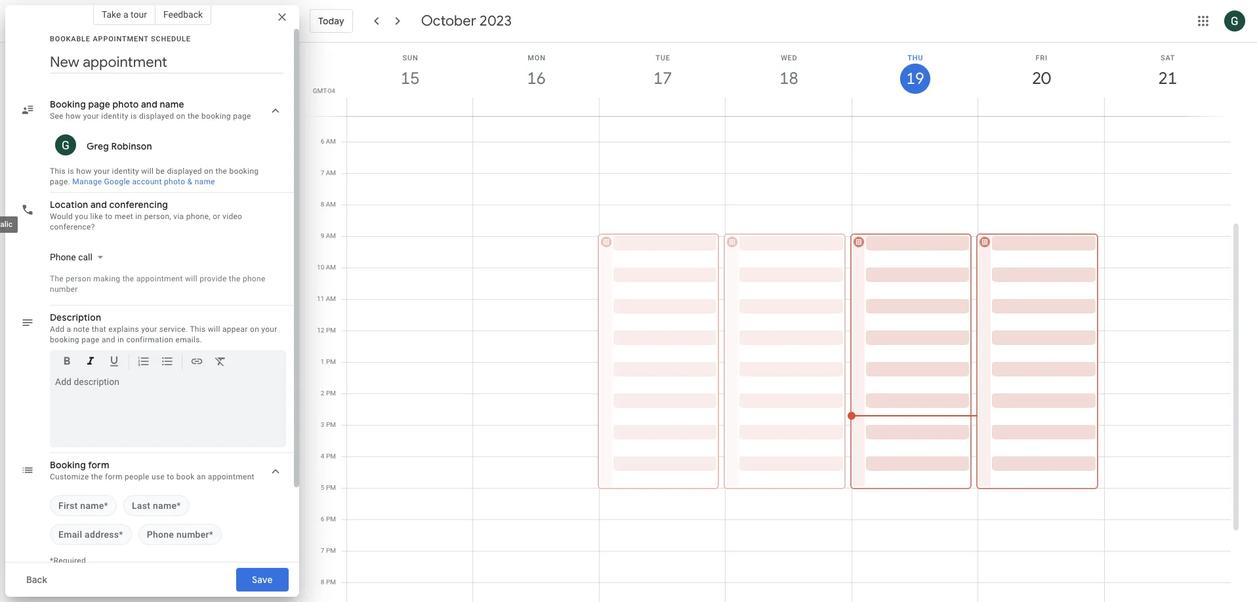Task type: describe. For each thing, give the bounding box(es) containing it.
and inside booking page photo and name see how your identity is displayed on the booking page
[[141, 98, 158, 110]]

today button
[[310, 5, 353, 37]]

20
[[1032, 68, 1050, 89]]

take a tour button
[[93, 4, 156, 25]]

confirmation
[[126, 335, 173, 345]]

tour
[[131, 9, 147, 20]]

list item containing last name
[[123, 496, 189, 517]]

pm for 2 pm
[[326, 390, 336, 397]]

description add a note that explains your service. this will appear on your booking page and in confirmation emails.
[[50, 312, 277, 345]]

robinson
[[111, 140, 152, 152]]

name right last
[[153, 501, 177, 511]]

italic image
[[84, 355, 97, 370]]

6 for 6 pm
[[321, 516, 325, 523]]

16
[[526, 68, 545, 89]]

how inside booking page photo and name see how your identity is displayed on the booking page
[[66, 112, 81, 121]]

a inside description add a note that explains your service. this will appear on your booking page and in confirmation emails.
[[67, 325, 71, 334]]

appear
[[223, 325, 248, 334]]

manage google account photo & name link
[[72, 177, 215, 186]]

18 column header
[[726, 43, 852, 116]]

via
[[173, 212, 184, 221]]

4 pm
[[321, 453, 336, 460]]

tuesday, october 17 element
[[648, 64, 678, 94]]

insert link image
[[190, 355, 203, 370]]

friday, october 20 element
[[1027, 64, 1057, 94]]

pm for 4 pm
[[326, 453, 336, 460]]

appointment inside the "booking form customize the form people use to book an appointment"
[[208, 473, 255, 482]]

the inside the "booking form customize the form people use to book an appointment"
[[91, 473, 103, 482]]

phone,
[[186, 212, 211, 221]]

15 column header
[[347, 43, 474, 116]]

19 column header
[[852, 43, 979, 116]]

your right appear
[[261, 325, 277, 334]]

will for identity
[[141, 167, 154, 176]]

am for 7 am
[[326, 169, 336, 177]]

mon 16
[[526, 54, 546, 89]]

displayed inside booking page photo and name see how your identity is displayed on the booking page
[[139, 112, 174, 121]]

tue
[[656, 54, 671, 62]]

sat 21
[[1158, 54, 1177, 89]]

bookable appointment schedule
[[50, 35, 191, 43]]

is inside booking page photo and name see how your identity is displayed on the booking page
[[131, 112, 137, 121]]

1 pm
[[321, 358, 336, 366]]

your inside booking page photo and name see how your identity is displayed on the booking page
[[83, 112, 99, 121]]

emails.
[[176, 335, 202, 345]]

phone for phone number *
[[147, 530, 174, 540]]

back button
[[16, 565, 58, 596]]

location and conferencing would you like to meet in person, via phone, or video conference?
[[50, 199, 242, 232]]

pm for 7 pm
[[326, 547, 336, 555]]

october
[[421, 12, 477, 30]]

8 pm
[[321, 579, 336, 586]]

name inside booking page photo and name see how your identity is displayed on the booking page
[[160, 98, 184, 110]]

fri
[[1036, 54, 1048, 62]]

8 for 8 am
[[321, 201, 324, 208]]

* for phone number
[[209, 530, 213, 540]]

first name *
[[58, 501, 108, 511]]

3
[[321, 421, 325, 429]]

gmt-
[[313, 87, 328, 95]]

Description text field
[[55, 377, 281, 442]]

saturday, october 21 element
[[1153, 64, 1183, 94]]

last
[[132, 501, 150, 511]]

greg
[[87, 140, 109, 152]]

booking for name
[[202, 112, 231, 121]]

name right first
[[80, 501, 104, 511]]

an
[[197, 473, 206, 482]]

schedule
[[151, 35, 191, 43]]

back
[[26, 574, 47, 586]]

list item containing first name
[[50, 496, 117, 517]]

tue 17
[[653, 54, 672, 89]]

am for 11 am
[[326, 295, 336, 303]]

the inside booking page photo and name see how your identity is displayed on the booking page
[[188, 112, 199, 121]]

remove formatting image
[[214, 355, 227, 370]]

8 am
[[321, 201, 336, 208]]

meet
[[115, 212, 133, 221]]

phone call
[[50, 252, 92, 263]]

you
[[75, 212, 88, 221]]

fri 20
[[1032, 54, 1050, 89]]

that
[[92, 325, 106, 334]]

october 2023
[[421, 12, 512, 30]]

1 vertical spatial form
[[105, 473, 123, 482]]

the left phone
[[229, 274, 241, 284]]

or
[[213, 212, 220, 221]]

am for 10 am
[[326, 264, 336, 271]]

*required
[[50, 557, 86, 566]]

sat
[[1161, 54, 1176, 62]]

bookable
[[50, 35, 91, 43]]

take a tour
[[102, 9, 147, 20]]

people
[[125, 473, 149, 482]]

3 pm
[[321, 421, 336, 429]]

12
[[317, 327, 325, 334]]

20 column header
[[978, 43, 1105, 116]]

pm for 12 pm
[[326, 327, 336, 334]]

page for description
[[81, 335, 100, 345]]

booking page photo and name see how your identity is displayed on the booking page
[[50, 98, 251, 121]]

* for first name
[[104, 501, 108, 511]]

am for 9 am
[[326, 232, 336, 240]]

manage
[[72, 177, 102, 186]]

appointment inside the person making the appointment will provide the phone number
[[136, 274, 183, 284]]

account
[[132, 177, 162, 186]]

is inside this is how your identity will be displayed on the booking page.
[[68, 167, 74, 176]]

bulleted list image
[[161, 355, 174, 370]]

on inside this is how your identity will be displayed on the booking page.
[[204, 167, 213, 176]]

call
[[78, 252, 92, 263]]

9 am
[[321, 232, 336, 240]]

how inside this is how your identity will be displayed on the booking page.
[[76, 167, 92, 176]]

monday, october 16 element
[[522, 64, 552, 94]]

name right &
[[195, 177, 215, 186]]

a inside take a tour button
[[123, 9, 128, 20]]

use
[[152, 473, 165, 482]]

9
[[321, 232, 324, 240]]

the person making the appointment will provide the phone number
[[50, 274, 266, 294]]

and inside description add a note that explains your service. this will appear on your booking page and in confirmation emails.
[[102, 335, 115, 345]]

photo inside booking page photo and name see how your identity is displayed on the booking page
[[113, 98, 139, 110]]

will for appointment
[[185, 274, 198, 284]]

04
[[328, 87, 335, 95]]

number inside the person making the appointment will provide the phone number
[[50, 285, 78, 294]]

explains
[[108, 325, 139, 334]]

video
[[223, 212, 242, 221]]

0 vertical spatial page
[[88, 98, 110, 110]]

in inside location and conferencing would you like to meet in person, via phone, or video conference?
[[135, 212, 142, 221]]

mon
[[528, 54, 546, 62]]

manage google account photo & name
[[72, 177, 215, 186]]

15
[[400, 68, 419, 89]]

11 am
[[317, 295, 336, 303]]

your up confirmation
[[141, 325, 157, 334]]

phone
[[243, 274, 266, 284]]

7 for 7 am
[[321, 169, 324, 177]]

see
[[50, 112, 63, 121]]

4
[[321, 453, 325, 460]]

location
[[50, 199, 88, 211]]

sun
[[403, 54, 419, 62]]

sunday, october 15 element
[[395, 64, 426, 94]]

the right making
[[123, 274, 134, 284]]

email
[[58, 530, 82, 540]]

person,
[[144, 212, 171, 221]]

page.
[[50, 177, 70, 186]]

this inside this is how your identity will be displayed on the booking page.
[[50, 167, 66, 176]]

bold image
[[60, 355, 74, 370]]

17 column header
[[599, 43, 726, 116]]

note
[[73, 325, 90, 334]]



Task type: vqa. For each thing, say whether or not it's contained in the screenshot.
Booking corresponding to Booking form
yes



Task type: locate. For each thing, give the bounding box(es) containing it.
0 vertical spatial 6
[[321, 138, 324, 145]]

7 am
[[321, 169, 336, 177]]

page for booking
[[233, 112, 251, 121]]

1 am from the top
[[326, 138, 336, 145]]

1 horizontal spatial appointment
[[208, 473, 255, 482]]

8 pm from the top
[[326, 547, 336, 555]]

pm down 7 pm
[[326, 579, 336, 586]]

displayed up &
[[167, 167, 202, 176]]

is up page.
[[68, 167, 74, 176]]

in down conferencing
[[135, 212, 142, 221]]

appointment
[[93, 35, 149, 43]]

phone inside dropdown button
[[50, 252, 76, 263]]

on inside booking page photo and name see how your identity is displayed on the booking page
[[176, 112, 186, 121]]

the
[[188, 112, 199, 121], [216, 167, 227, 176], [123, 274, 134, 284], [229, 274, 241, 284], [91, 473, 103, 482]]

0 vertical spatial displayed
[[139, 112, 174, 121]]

1 vertical spatial displayed
[[167, 167, 202, 176]]

number inside list item
[[177, 530, 209, 540]]

underline image
[[108, 355, 121, 370]]

displayed up robinson on the left top of the page
[[139, 112, 174, 121]]

greg robinson
[[87, 140, 152, 152]]

the down add title text field
[[188, 112, 199, 121]]

phone number *
[[147, 530, 213, 540]]

booking inside booking page photo and name see how your identity is displayed on the booking page
[[50, 98, 86, 110]]

wed 18
[[779, 54, 798, 89]]

list item down last name *
[[138, 524, 222, 545]]

pm right 4
[[326, 453, 336, 460]]

pm for 8 pm
[[326, 579, 336, 586]]

0 horizontal spatial phone
[[50, 252, 76, 263]]

7
[[321, 169, 324, 177], [321, 547, 325, 555]]

pm for 5 pm
[[326, 484, 336, 492]]

1 8 from the top
[[321, 201, 324, 208]]

0 horizontal spatial photo
[[113, 98, 139, 110]]

on
[[176, 112, 186, 121], [204, 167, 213, 176], [250, 325, 259, 334]]

5
[[321, 484, 325, 492]]

1
[[321, 358, 325, 366]]

pm
[[326, 327, 336, 334], [326, 358, 336, 366], [326, 390, 336, 397], [326, 421, 336, 429], [326, 453, 336, 460], [326, 484, 336, 492], [326, 516, 336, 523], [326, 547, 336, 555], [326, 579, 336, 586]]

number down the
[[50, 285, 78, 294]]

am down 6 am
[[326, 169, 336, 177]]

7 up 8 pm at the bottom
[[321, 547, 325, 555]]

0 vertical spatial booking
[[50, 98, 86, 110]]

0 horizontal spatial a
[[67, 325, 71, 334]]

2 vertical spatial will
[[208, 325, 220, 334]]

3 pm from the top
[[326, 390, 336, 397]]

0 vertical spatial booking
[[202, 112, 231, 121]]

phone call button
[[45, 246, 108, 269]]

1 horizontal spatial number
[[177, 530, 209, 540]]

2 6 from the top
[[321, 516, 325, 523]]

to right use
[[167, 473, 174, 482]]

6 down 5
[[321, 516, 325, 523]]

list item containing email address
[[50, 524, 132, 545]]

8
[[321, 201, 324, 208], [321, 579, 325, 586]]

booking up see
[[50, 98, 86, 110]]

to inside the "booking form customize the form people use to book an appointment"
[[167, 473, 174, 482]]

* for last name
[[177, 501, 181, 511]]

1 vertical spatial phone
[[147, 530, 174, 540]]

9 pm from the top
[[326, 579, 336, 586]]

take
[[102, 9, 121, 20]]

1 vertical spatial will
[[185, 274, 198, 284]]

2 vertical spatial booking
[[50, 335, 79, 345]]

booking form customize the form people use to book an appointment
[[50, 460, 255, 482]]

the right the customize
[[91, 473, 103, 482]]

form left 'people'
[[105, 473, 123, 482]]

booking up the customize
[[50, 460, 86, 471]]

1 horizontal spatial phone
[[147, 530, 174, 540]]

0 vertical spatial 8
[[321, 201, 324, 208]]

first
[[58, 501, 78, 511]]

0 vertical spatial to
[[105, 212, 113, 221]]

pm right 12
[[326, 327, 336, 334]]

0 vertical spatial photo
[[113, 98, 139, 110]]

Add title text field
[[50, 53, 284, 72]]

is
[[131, 112, 137, 121], [68, 167, 74, 176]]

1 vertical spatial to
[[167, 473, 174, 482]]

on down add title text field
[[176, 112, 186, 121]]

this up emails.
[[190, 325, 206, 334]]

0 vertical spatial appointment
[[136, 274, 183, 284]]

conference?
[[50, 223, 95, 232]]

7 pm
[[321, 547, 336, 555]]

7 down 6 am
[[321, 169, 324, 177]]

2 am from the top
[[326, 169, 336, 177]]

1 vertical spatial 7
[[321, 547, 325, 555]]

2 horizontal spatial will
[[208, 325, 220, 334]]

1 pm from the top
[[326, 327, 336, 334]]

appointment up description add a note that explains your service. this will appear on your booking page and in confirmation emails.
[[136, 274, 183, 284]]

am right 10
[[326, 264, 336, 271]]

1 horizontal spatial this
[[190, 325, 206, 334]]

a left the tour
[[123, 9, 128, 20]]

1 vertical spatial page
[[233, 112, 251, 121]]

will left provide
[[185, 274, 198, 284]]

1 vertical spatial appointment
[[208, 473, 255, 482]]

photo up robinson on the left top of the page
[[113, 98, 139, 110]]

will up account
[[141, 167, 154, 176]]

0 horizontal spatial number
[[50, 285, 78, 294]]

16 column header
[[473, 43, 600, 116]]

1 horizontal spatial a
[[123, 9, 128, 20]]

1 vertical spatial identity
[[112, 167, 139, 176]]

7 pm from the top
[[326, 516, 336, 523]]

1 vertical spatial is
[[68, 167, 74, 176]]

on for that
[[250, 325, 259, 334]]

4 pm from the top
[[326, 421, 336, 429]]

book
[[176, 473, 195, 482]]

will inside this is how your identity will be displayed on the booking page.
[[141, 167, 154, 176]]

booking inside this is how your identity will be displayed on the booking page.
[[229, 167, 259, 176]]

your up greg
[[83, 112, 99, 121]]

grid containing 15
[[305, 43, 1242, 603]]

pm up 8 pm at the bottom
[[326, 547, 336, 555]]

1 vertical spatial 6
[[321, 516, 325, 523]]

1 vertical spatial how
[[76, 167, 92, 176]]

1 vertical spatial number
[[177, 530, 209, 540]]

in inside description add a note that explains your service. this will appear on your booking page and in confirmation emails.
[[118, 335, 124, 345]]

&
[[187, 177, 193, 186]]

am right 9
[[326, 232, 336, 240]]

21 column header
[[1104, 43, 1231, 116]]

1 horizontal spatial will
[[185, 274, 198, 284]]

1 booking from the top
[[50, 98, 86, 110]]

1 horizontal spatial to
[[167, 473, 174, 482]]

0 vertical spatial how
[[66, 112, 81, 121]]

page
[[88, 98, 110, 110], [233, 112, 251, 121], [81, 335, 100, 345]]

today
[[318, 15, 344, 27]]

displayed inside this is how your identity will be displayed on the booking page.
[[167, 167, 202, 176]]

list item down first name * on the left of the page
[[50, 524, 132, 545]]

3 am from the top
[[326, 201, 336, 208]]

to inside location and conferencing would you like to meet in person, via phone, or video conference?
[[105, 212, 113, 221]]

6 pm
[[321, 516, 336, 523]]

booking for that
[[50, 335, 79, 345]]

2 pm
[[321, 390, 336, 397]]

1 vertical spatial and
[[91, 199, 107, 211]]

on right appear
[[250, 325, 259, 334]]

pm for 1 pm
[[326, 358, 336, 366]]

in down explains on the left bottom of the page
[[118, 335, 124, 345]]

19
[[906, 68, 924, 89]]

your up manage
[[94, 167, 110, 176]]

pm for 3 pm
[[326, 421, 336, 429]]

phone down last name *
[[147, 530, 174, 540]]

will inside the person making the appointment will provide the phone number
[[185, 274, 198, 284]]

am for 8 am
[[326, 201, 336, 208]]

am
[[326, 138, 336, 145], [326, 169, 336, 177], [326, 201, 336, 208], [326, 232, 336, 240], [326, 264, 336, 271], [326, 295, 336, 303]]

2 7 from the top
[[321, 547, 325, 555]]

12 pm
[[317, 327, 336, 334]]

0 vertical spatial in
[[135, 212, 142, 221]]

identity up google
[[112, 167, 139, 176]]

last name *
[[132, 501, 181, 511]]

pm right 1
[[326, 358, 336, 366]]

how up manage
[[76, 167, 92, 176]]

booking inside description add a note that explains your service. this will appear on your booking page and in confirmation emails.
[[50, 335, 79, 345]]

0 horizontal spatial appointment
[[136, 274, 183, 284]]

5 am from the top
[[326, 264, 336, 271]]

and up like
[[91, 199, 107, 211]]

is up robinson on the left top of the page
[[131, 112, 137, 121]]

1 horizontal spatial is
[[131, 112, 137, 121]]

0 vertical spatial number
[[50, 285, 78, 294]]

1 vertical spatial booking
[[50, 460, 86, 471]]

wednesday, october 18 element
[[774, 64, 804, 94]]

google
[[104, 177, 130, 186]]

to right like
[[105, 212, 113, 221]]

10 am
[[317, 264, 336, 271]]

will
[[141, 167, 154, 176], [185, 274, 198, 284], [208, 325, 220, 334]]

booking inside booking page photo and name see how your identity is displayed on the booking page
[[202, 112, 231, 121]]

pm right 2
[[326, 390, 336, 397]]

number down last name *
[[177, 530, 209, 540]]

0 vertical spatial and
[[141, 98, 158, 110]]

5 pm
[[321, 484, 336, 492]]

pm right 5
[[326, 484, 336, 492]]

like
[[90, 212, 103, 221]]

photo left &
[[164, 177, 185, 186]]

4 am from the top
[[326, 232, 336, 240]]

name down add title text field
[[160, 98, 184, 110]]

2 vertical spatial and
[[102, 335, 115, 345]]

service.
[[159, 325, 188, 334]]

phone for phone call
[[50, 252, 76, 263]]

conferencing
[[109, 199, 168, 211]]

provide
[[200, 274, 227, 284]]

pm up 7 pm
[[326, 516, 336, 523]]

customize
[[50, 473, 89, 482]]

6 up 7 am
[[321, 138, 324, 145]]

1 6 from the top
[[321, 138, 324, 145]]

booking for booking page photo and name
[[50, 98, 86, 110]]

0 vertical spatial form
[[88, 460, 109, 471]]

will inside description add a note that explains your service. this will appear on your booking page and in confirmation emails.
[[208, 325, 220, 334]]

2 vertical spatial on
[[250, 325, 259, 334]]

will left appear
[[208, 325, 220, 334]]

2 vertical spatial page
[[81, 335, 100, 345]]

on up or
[[204, 167, 213, 176]]

your inside this is how your identity will be displayed on the booking page.
[[94, 167, 110, 176]]

displayed
[[139, 112, 174, 121], [167, 167, 202, 176]]

8 down 7 pm
[[321, 579, 325, 586]]

booking
[[50, 98, 86, 110], [50, 460, 86, 471]]

0 vertical spatial identity
[[101, 112, 128, 121]]

21
[[1158, 68, 1177, 89]]

sun 15
[[400, 54, 419, 89]]

numbered list image
[[137, 355, 150, 370]]

18
[[779, 68, 798, 89]]

1 vertical spatial this
[[190, 325, 206, 334]]

appointment right an
[[208, 473, 255, 482]]

grid
[[305, 43, 1242, 603]]

and
[[141, 98, 158, 110], [91, 199, 107, 211], [102, 335, 115, 345]]

0 vertical spatial will
[[141, 167, 154, 176]]

6
[[321, 138, 324, 145], [321, 516, 325, 523]]

the inside this is how your identity will be displayed on the booking page.
[[216, 167, 227, 176]]

am up 7 am
[[326, 138, 336, 145]]

on inside description add a note that explains your service. this will appear on your booking page and in confirmation emails.
[[250, 325, 259, 334]]

2 8 from the top
[[321, 579, 325, 586]]

this up page.
[[50, 167, 66, 176]]

list item containing phone number
[[138, 524, 222, 545]]

booking for booking form
[[50, 460, 86, 471]]

this is how your identity will be displayed on the booking page.
[[50, 167, 259, 186]]

0 vertical spatial a
[[123, 9, 128, 20]]

1 horizontal spatial in
[[135, 212, 142, 221]]

pm right the 3
[[326, 421, 336, 429]]

0 horizontal spatial is
[[68, 167, 74, 176]]

1 vertical spatial in
[[118, 335, 124, 345]]

be
[[156, 167, 165, 176]]

8 up 9
[[321, 201, 324, 208]]

0 vertical spatial on
[[176, 112, 186, 121]]

how right see
[[66, 112, 81, 121]]

0 vertical spatial is
[[131, 112, 137, 121]]

17
[[653, 68, 672, 89]]

6 am from the top
[[326, 295, 336, 303]]

and inside location and conferencing would you like to meet in person, via phone, or video conference?
[[91, 199, 107, 211]]

a right add
[[67, 325, 71, 334]]

list item down use
[[123, 496, 189, 517]]

person
[[66, 274, 91, 284]]

2 horizontal spatial on
[[250, 325, 259, 334]]

description
[[50, 312, 101, 324]]

and down add title text field
[[141, 98, 158, 110]]

am right 11
[[326, 295, 336, 303]]

5 pm from the top
[[326, 453, 336, 460]]

the
[[50, 274, 64, 284]]

this inside description add a note that explains your service. this will appear on your booking page and in confirmation emails.
[[190, 325, 206, 334]]

email address *
[[58, 530, 123, 540]]

2
[[321, 390, 325, 397]]

identity inside this is how your identity will be displayed on the booking page.
[[112, 167, 139, 176]]

on for name
[[176, 112, 186, 121]]

making
[[93, 274, 120, 284]]

7 for 7 pm
[[321, 547, 325, 555]]

the up or
[[216, 167, 227, 176]]

0 horizontal spatial on
[[176, 112, 186, 121]]

6 am
[[321, 138, 336, 145]]

6 pm from the top
[[326, 484, 336, 492]]

and down that
[[102, 335, 115, 345]]

gmt-04
[[313, 87, 335, 95]]

1 horizontal spatial on
[[204, 167, 213, 176]]

am for 6 am
[[326, 138, 336, 145]]

booking inside the "booking form customize the form people use to book an appointment"
[[50, 460, 86, 471]]

0 horizontal spatial will
[[141, 167, 154, 176]]

this
[[50, 167, 66, 176], [190, 325, 206, 334]]

0 horizontal spatial in
[[118, 335, 124, 345]]

name
[[160, 98, 184, 110], [195, 177, 215, 186], [80, 501, 104, 511], [153, 501, 177, 511]]

* for email address
[[119, 530, 123, 540]]

1 vertical spatial 8
[[321, 579, 325, 586]]

0 vertical spatial phone
[[50, 252, 76, 263]]

identity up 'greg robinson'
[[101, 112, 128, 121]]

0 horizontal spatial to
[[105, 212, 113, 221]]

how
[[66, 112, 81, 121], [76, 167, 92, 176]]

8 for 8 pm
[[321, 579, 325, 586]]

page inside description add a note that explains your service. this will appear on your booking page and in confirmation emails.
[[81, 335, 100, 345]]

pm for 6 pm
[[326, 516, 336, 523]]

booking
[[202, 112, 231, 121], [229, 167, 259, 176], [50, 335, 79, 345]]

2023
[[480, 12, 512, 30]]

1 vertical spatial photo
[[164, 177, 185, 186]]

form up the customize
[[88, 460, 109, 471]]

am up 9 am
[[326, 201, 336, 208]]

0 horizontal spatial this
[[50, 167, 66, 176]]

wed
[[781, 54, 798, 62]]

2 pm from the top
[[326, 358, 336, 366]]

0 vertical spatial this
[[50, 167, 66, 176]]

1 vertical spatial a
[[67, 325, 71, 334]]

1 7 from the top
[[321, 169, 324, 177]]

list item
[[50, 496, 117, 517], [123, 496, 189, 517], [50, 524, 132, 545], [138, 524, 222, 545]]

thursday, october 19, today element
[[901, 64, 931, 94]]

feedback
[[163, 9, 203, 20]]

formatting options toolbar
[[50, 351, 286, 378]]

1 vertical spatial booking
[[229, 167, 259, 176]]

in
[[135, 212, 142, 221], [118, 335, 124, 345]]

2 booking from the top
[[50, 460, 86, 471]]

1 horizontal spatial photo
[[164, 177, 185, 186]]

phone left call
[[50, 252, 76, 263]]

list item up email address *
[[50, 496, 117, 517]]

identity inside booking page photo and name see how your identity is displayed on the booking page
[[101, 112, 128, 121]]

0 vertical spatial 7
[[321, 169, 324, 177]]

1 vertical spatial on
[[204, 167, 213, 176]]

6 for 6 am
[[321, 138, 324, 145]]



